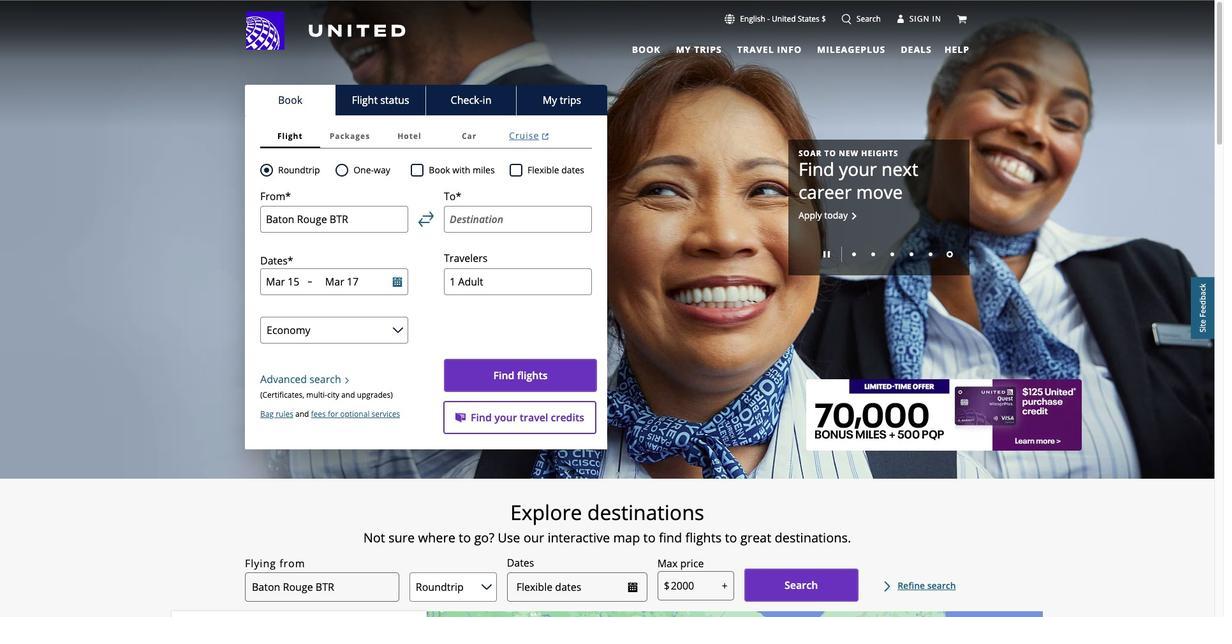 Task type: describe. For each thing, give the bounding box(es) containing it.
dates inside button
[[555, 580, 581, 594]]

refine search
[[898, 580, 956, 592]]

0 horizontal spatial and
[[295, 409, 309, 420]]

(certificates,
[[260, 390, 304, 401]]

help link
[[945, 42, 970, 56]]

From* text field
[[260, 206, 408, 233]]

english - united states $ button
[[725, 13, 826, 25]]

flying
[[245, 557, 276, 571]]

cruise
[[509, 130, 539, 142]]

deals
[[901, 43, 932, 56]]

find for flights
[[493, 369, 515, 383]]

map region
[[172, 612, 1043, 618]]

services
[[372, 409, 400, 420]]

sign in
[[910, 13, 942, 24]]

interactive
[[548, 530, 610, 547]]

max price
[[658, 557, 704, 571]]

one way flight search element
[[348, 163, 390, 178]]

miles
[[473, 164, 495, 176]]

mileageplus
[[817, 43, 886, 56]]

explore destinations element
[[172, 499, 1043, 527]]

view cart, click to view list of recently searched saved trips. image
[[957, 14, 967, 24]]

1 adult button
[[444, 269, 592, 296]]

for
[[328, 409, 338, 420]]

cruise tab list
[[260, 124, 592, 149]]

find your travel credits
[[471, 411, 585, 425]]

bag rules link
[[260, 408, 293, 422]]

slide 6 of 6 image
[[947, 252, 953, 258]]

round trip flight search element
[[273, 163, 320, 178]]

packages
[[330, 131, 370, 142]]

multi-
[[306, 390, 327, 401]]

next
[[882, 157, 918, 181]]

2 to from the left
[[644, 530, 656, 547]]

dates*
[[260, 254, 293, 268]]

your inside soar to new heights find your next career move apply today
[[839, 157, 877, 181]]

states
[[798, 13, 820, 24]]

car
[[462, 131, 477, 142]]

new
[[839, 148, 859, 159]]

to*
[[444, 190, 462, 204]]

flying from element
[[245, 556, 305, 572]]

slide 5 of 6 image
[[929, 253, 933, 257]]

travel info
[[737, 43, 802, 56]]

way
[[374, 164, 390, 176]]

travel
[[737, 43, 774, 56]]

one-way
[[354, 164, 390, 176]]

flying from
[[245, 557, 305, 571]]

0 vertical spatial flexible dates
[[528, 164, 584, 176]]

refine search link
[[869, 572, 970, 600]]

in for sign in
[[933, 13, 942, 24]]

1
[[450, 275, 456, 289]]

$ inside explore destinations main content
[[664, 579, 670, 593]]

mileageplus link
[[815, 43, 888, 57]]

flexible inside button
[[517, 580, 553, 594]]

find for your
[[471, 411, 492, 425]]

fees for optional services link
[[311, 408, 400, 422]]

1 to from the left
[[459, 530, 471, 547]]

not
[[363, 530, 385, 547]]

rules
[[276, 409, 293, 420]]

advanced search
[[260, 373, 341, 387]]

dates
[[507, 557, 534, 571]]

flexible dates inside button
[[517, 580, 581, 594]]

sign
[[910, 13, 930, 24]]

tab list containing book
[[245, 85, 607, 115]]

deals link
[[899, 43, 935, 57]]

my trips
[[676, 43, 722, 56]]

3 to from the left
[[725, 530, 737, 547]]

today
[[825, 209, 848, 221]]

great
[[741, 530, 772, 547]]

navigation containing book
[[0, 11, 1215, 57]]

book
[[632, 43, 661, 56]]

advanced search link
[[260, 372, 350, 387]]

my trips
[[543, 93, 581, 107]]

check-in
[[451, 93, 492, 107]]

our
[[524, 530, 544, 547]]

find your next career move link
[[799, 157, 960, 204]]

destinations
[[588, 499, 704, 527]]

carousel buttons element
[[799, 242, 960, 265]]

bag rules and fees for optional services
[[260, 409, 400, 420]]

refine
[[898, 580, 925, 592]]

slide 3 of 6 image
[[891, 253, 895, 257]]

find your travel credits button
[[443, 402, 597, 435]]

search link
[[841, 13, 881, 24]]

career
[[799, 180, 852, 204]]



Task type: locate. For each thing, give the bounding box(es) containing it.
$ right states
[[822, 13, 826, 24]]

book for book
[[278, 93, 302, 107]]

flight
[[352, 93, 378, 107], [277, 131, 303, 142]]

in inside button
[[933, 13, 942, 24]]

1 horizontal spatial flight
[[352, 93, 378, 107]]

1 vertical spatial tab list
[[245, 85, 607, 115]]

city
[[327, 390, 339, 401]]

1 vertical spatial search
[[928, 580, 956, 592]]

find left travel
[[471, 411, 492, 425]]

1 horizontal spatial flights
[[686, 530, 722, 547]]

1 vertical spatial book
[[429, 164, 450, 176]]

find flights button
[[444, 359, 597, 393]]

english - united states $
[[740, 13, 826, 24]]

1 horizontal spatial search
[[857, 13, 881, 24]]

heights
[[862, 148, 899, 159]]

search right refine
[[928, 580, 956, 592]]

0 horizontal spatial your
[[495, 411, 517, 425]]

1 horizontal spatial search
[[928, 580, 956, 592]]

search inside button
[[785, 579, 818, 593]]

one-
[[354, 164, 374, 176]]

in inside tab list
[[483, 93, 492, 107]]

0 vertical spatial tab list
[[624, 38, 935, 57]]

apply today link
[[799, 209, 856, 221]]

1 horizontal spatial and
[[341, 390, 355, 401]]

1 vertical spatial flights
[[686, 530, 722, 547]]

$
[[822, 13, 826, 24], [664, 579, 670, 593]]

status
[[380, 93, 409, 107]]

book with miles element
[[411, 163, 510, 178]]

$ inside english - united states $ button
[[822, 13, 826, 24]]

Return text field
[[325, 275, 375, 289]]

apply
[[799, 209, 822, 221]]

0 vertical spatial book
[[278, 93, 302, 107]]

please enter the max price in the input text or tab to access the slider to set the max price. element
[[658, 557, 704, 572]]

find left new at right top
[[799, 157, 835, 181]]

tab list
[[624, 38, 935, 57], [245, 85, 607, 115]]

1 adult
[[450, 275, 483, 289]]

1 horizontal spatial to
[[644, 530, 656, 547]]

book for book with miles
[[429, 164, 450, 176]]

united logo link to homepage image
[[246, 11, 406, 50]]

flights up price
[[686, 530, 722, 547]]

from
[[280, 557, 305, 571]]

find up find your travel credits button
[[493, 369, 515, 383]]

search inside refine search link
[[928, 580, 956, 592]]

flexible dates down cruise link
[[528, 164, 584, 176]]

pause image
[[824, 252, 830, 258]]

flights up travel
[[517, 369, 548, 383]]

1 vertical spatial dates
[[555, 580, 581, 594]]

0 vertical spatial in
[[933, 13, 942, 24]]

book link
[[630, 43, 663, 57]]

1 horizontal spatial your
[[839, 157, 877, 181]]

0 vertical spatial search
[[857, 13, 881, 24]]

where
[[418, 530, 455, 547]]

find flights
[[493, 369, 548, 383]]

credits
[[551, 411, 585, 425]]

flights inside button
[[517, 369, 548, 383]]

upgrades)
[[357, 390, 393, 401]]

flight inside cruise tab list
[[277, 131, 303, 142]]

bag
[[260, 409, 274, 420]]

search button
[[744, 569, 859, 603]]

to left great
[[725, 530, 737, 547]]

(certificates, multi-city and upgrades)
[[260, 390, 393, 401]]

advanced
[[260, 373, 307, 387]]

0 vertical spatial flexible
[[528, 164, 559, 176]]

reverse origin and destination image
[[419, 212, 434, 227]]

1 vertical spatial flexible dates
[[517, 580, 581, 594]]

flight left the status
[[352, 93, 378, 107]]

info
[[777, 43, 802, 56]]

slide 2 of 6 image
[[872, 253, 875, 257]]

0 vertical spatial dates
[[562, 164, 584, 176]]

1 vertical spatial your
[[495, 411, 517, 425]]

0 horizontal spatial in
[[483, 93, 492, 107]]

0 vertical spatial $
[[822, 13, 826, 24]]

trips
[[694, 43, 722, 56]]

not sure where to go? use our interactive map to find flights to great destinations. element
[[172, 530, 1043, 547]]

flexible down 'dates'
[[517, 580, 553, 594]]

Departure text field
[[266, 275, 302, 289]]

my
[[543, 93, 557, 107]]

0 horizontal spatial flights
[[517, 369, 548, 383]]

my
[[676, 43, 691, 56]]

tab list up cruise tab list
[[245, 85, 607, 115]]

map
[[613, 530, 640, 547]]

with
[[453, 164, 470, 176]]

find inside button
[[471, 411, 492, 425]]

use
[[498, 530, 520, 547]]

0 vertical spatial search
[[310, 373, 341, 387]]

0 horizontal spatial book
[[278, 93, 302, 107]]

0 vertical spatial find
[[799, 157, 835, 181]]

book with miles
[[429, 164, 495, 176]]

my trips link
[[674, 43, 725, 57]]

1 vertical spatial find
[[493, 369, 515, 383]]

travelers
[[444, 252, 488, 266]]

2 horizontal spatial to
[[725, 530, 737, 547]]

hotel
[[398, 131, 422, 142]]

check-
[[451, 93, 483, 107]]

to
[[825, 148, 836, 159]]

1 vertical spatial search
[[785, 579, 818, 593]]

sure
[[389, 530, 415, 547]]

0 horizontal spatial to
[[459, 530, 471, 547]]

find
[[659, 530, 682, 547]]

flight up round trip flight search element
[[277, 131, 303, 142]]

explore destinations main content
[[0, 1, 1215, 618]]

Max price text field
[[658, 572, 734, 601]]

+
[[722, 579, 728, 593]]

dates
[[562, 164, 584, 176], [555, 580, 581, 594]]

0 vertical spatial flight
[[352, 93, 378, 107]]

search inside advanced search link
[[310, 373, 341, 387]]

1 horizontal spatial in
[[933, 13, 942, 24]]

0 vertical spatial and
[[341, 390, 355, 401]]

0 vertical spatial your
[[839, 157, 877, 181]]

0 horizontal spatial find
[[471, 411, 492, 425]]

Flying from text field
[[245, 573, 399, 602]]

to left 'find'
[[644, 530, 656, 547]]

max
[[658, 557, 678, 571]]

united
[[772, 13, 796, 24]]

search for refine search
[[928, 580, 956, 592]]

$ down max
[[664, 579, 670, 593]]

your inside button
[[495, 411, 517, 425]]

1 horizontal spatial $
[[822, 13, 826, 24]]

0 horizontal spatial $
[[664, 579, 670, 593]]

and left fees
[[295, 409, 309, 420]]

slide 4 of 6 image
[[910, 253, 914, 257]]

flexible dates
[[528, 164, 584, 176], [517, 580, 581, 594]]

search up mileageplus on the top right of page
[[857, 13, 881, 24]]

tab list down english - united states $ button
[[624, 38, 935, 57]]

0 horizontal spatial tab list
[[245, 85, 607, 115]]

english
[[740, 13, 766, 24]]

2 horizontal spatial find
[[799, 157, 835, 181]]

tab list containing book
[[624, 38, 935, 57]]

search up '(certificates, multi-city and upgrades)'
[[310, 373, 341, 387]]

your
[[839, 157, 877, 181], [495, 411, 517, 425]]

trips
[[560, 93, 581, 107]]

find inside button
[[493, 369, 515, 383]]

sign in button
[[897, 13, 942, 26]]

1 horizontal spatial book
[[429, 164, 450, 176]]

search for advanced search
[[310, 373, 341, 387]]

0 horizontal spatial search
[[785, 579, 818, 593]]

flexible dates down 'dates'
[[517, 580, 581, 594]]

in for check-in
[[483, 93, 492, 107]]

1 vertical spatial $
[[664, 579, 670, 593]]

flight for flight status
[[352, 93, 378, 107]]

soar
[[799, 148, 822, 159]]

go?
[[474, 530, 495, 547]]

search down destinations.
[[785, 579, 818, 593]]

find inside soar to new heights find your next career move apply today
[[799, 157, 835, 181]]

from*
[[260, 190, 291, 204]]

2 vertical spatial find
[[471, 411, 492, 425]]

soar to new heights find your next career move apply today
[[799, 148, 918, 221]]

flexible down cruise link
[[528, 164, 559, 176]]

help
[[945, 43, 970, 56]]

explore
[[510, 499, 582, 527]]

book inside book with miles element
[[429, 164, 450, 176]]

slide 1 of 6 image
[[852, 253, 856, 257]]

0 vertical spatial flights
[[517, 369, 548, 383]]

fees
[[311, 409, 326, 420]]

1 vertical spatial in
[[483, 93, 492, 107]]

travel info link
[[735, 43, 805, 57]]

flight for flight
[[277, 131, 303, 142]]

to left go? in the bottom of the page
[[459, 530, 471, 547]]

cruise link
[[499, 125, 559, 147]]

and right city
[[341, 390, 355, 401]]

move
[[857, 180, 903, 204]]

navigation
[[0, 11, 1215, 57]]

1 horizontal spatial tab list
[[624, 38, 935, 57]]

1 horizontal spatial find
[[493, 369, 515, 383]]

explore destinations not sure where to go? use our interactive map to find flights to great destinations.
[[363, 499, 851, 547]]

optional
[[340, 409, 370, 420]]

destinations.
[[775, 530, 851, 547]]

To* text field
[[444, 206, 592, 233]]

flights inside the explore destinations not sure where to go? use our interactive map to find flights to great destinations.
[[686, 530, 722, 547]]

book inside tab list
[[278, 93, 302, 107]]

1 vertical spatial flight
[[277, 131, 303, 142]]

0 horizontal spatial flight
[[277, 131, 303, 142]]

1 vertical spatial and
[[295, 409, 309, 420]]

1 vertical spatial flexible
[[517, 580, 553, 594]]

travel
[[520, 411, 548, 425]]

flights
[[517, 369, 548, 383], [686, 530, 722, 547]]

0 horizontal spatial search
[[310, 373, 341, 387]]

flexible dates button
[[507, 573, 647, 602]]

flight inside tab list
[[352, 93, 378, 107]]

roundtrip
[[278, 164, 320, 176]]



Task type: vqa. For each thing, say whether or not it's contained in the screenshot.
interactive
yes



